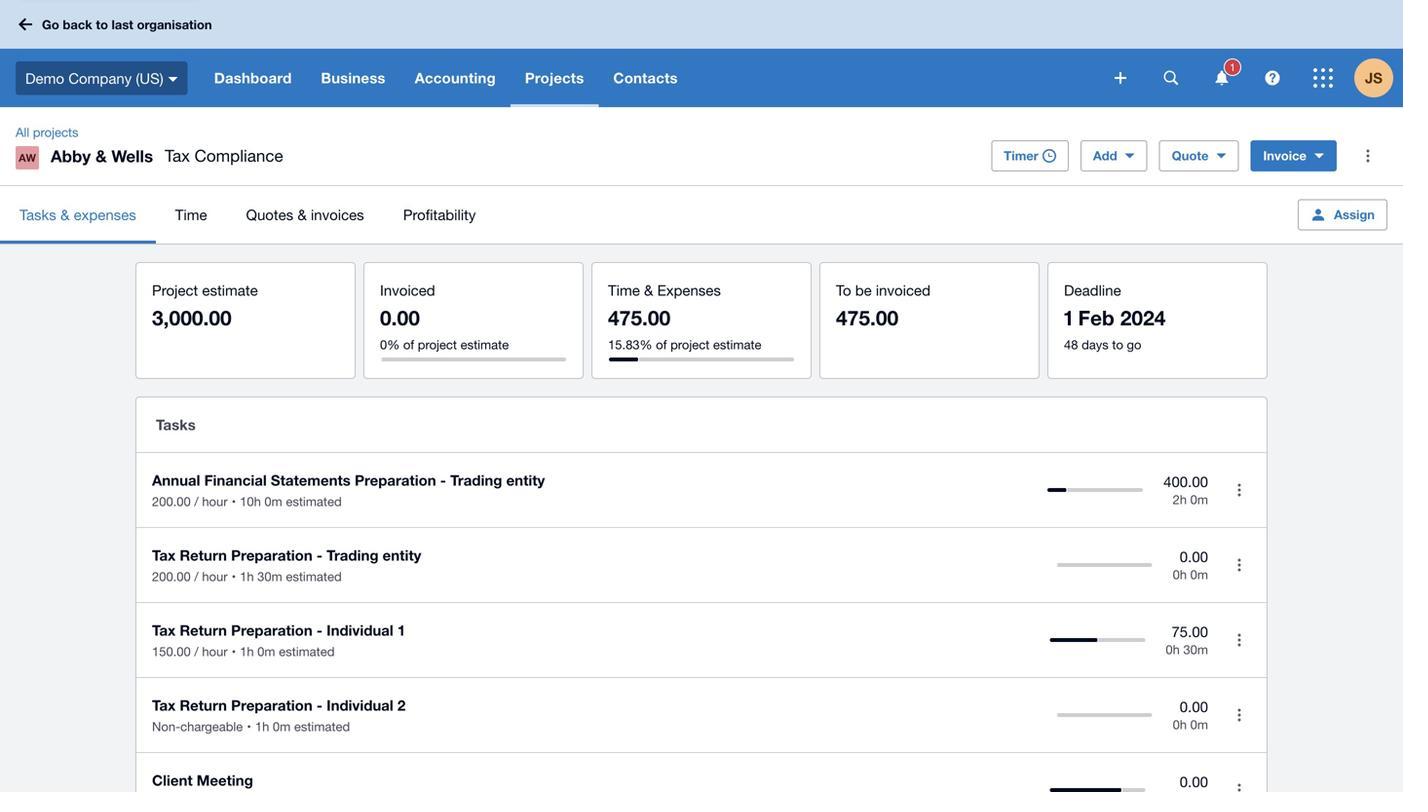 Task type: locate. For each thing, give the bounding box(es) containing it.
return up chargeable
[[180, 697, 227, 715]]

go
[[42, 17, 59, 32]]

tax for tax return preparation - individual 2 non-chargeable • 1h 0m estimated
[[152, 697, 176, 715]]

0 vertical spatial 30m
[[258, 569, 282, 584]]

js
[[1366, 69, 1383, 87]]

0.00
[[380, 306, 420, 330], [1180, 549, 1209, 566], [1180, 699, 1209, 716], [1180, 774, 1209, 791]]

project
[[418, 337, 457, 352], [671, 337, 710, 352]]

0 vertical spatial more options image
[[1221, 471, 1260, 510]]

1 vertical spatial 0.00 0h 0m
[[1173, 699, 1209, 732]]

1 vertical spatial hour
[[202, 569, 228, 584]]

2 horizontal spatial estimate
[[714, 337, 762, 352]]

tax up 150.00
[[152, 622, 176, 640]]

expenses
[[74, 206, 136, 223]]

2 vertical spatial 1h
[[255, 720, 269, 735]]

estimate right 0%
[[461, 337, 509, 352]]

200.00
[[152, 494, 191, 509], [152, 569, 191, 584]]

trading inside annual financial statements preparation - trading entity 200.00 / hour • 10h 0m estimated
[[450, 472, 502, 489]]

1 vertical spatial entity
[[383, 547, 422, 564]]

0h
[[1173, 567, 1188, 582], [1166, 642, 1181, 657], [1173, 717, 1188, 732]]

tax inside tax return preparation - individual 2 non-chargeable • 1h 0m estimated
[[152, 697, 176, 715]]

&
[[96, 146, 107, 166], [60, 206, 70, 223], [298, 206, 307, 223], [644, 282, 654, 299]]

/ inside tax return preparation - individual 1 150.00 / hour • 1h 0m estimated
[[194, 644, 199, 660]]

1h inside the tax return preparation - trading entity 200.00 / hour • 1h 30m estimated
[[240, 569, 254, 584]]

2 project from the left
[[671, 337, 710, 352]]

hour inside tax return preparation - individual 1 150.00 / hour • 1h 0m estimated
[[202, 644, 228, 660]]

2 200.00 from the top
[[152, 569, 191, 584]]

tasks up "annual"
[[156, 416, 196, 434]]

30m down the 75.00
[[1184, 642, 1209, 657]]

invoiced 0.00 0% of project estimate
[[380, 282, 509, 352]]

475.00
[[608, 306, 671, 330], [837, 306, 899, 330]]

more options image for tax return preparation - individual 2
[[1221, 696, 1260, 735]]

more options image
[[1221, 471, 1260, 510], [1221, 546, 1260, 585], [1221, 696, 1260, 735]]

• right 150.00
[[232, 644, 236, 660]]

estimated
[[286, 494, 342, 509], [286, 569, 342, 584], [279, 644, 335, 660], [294, 720, 350, 735]]

hour right 150.00
[[202, 644, 228, 660]]

• up tax return preparation - individual 1 150.00 / hour • 1h 0m estimated
[[232, 569, 236, 584]]

0 vertical spatial individual
[[327, 622, 394, 640]]

0m inside annual financial statements preparation - trading entity 200.00 / hour • 10h 0m estimated
[[265, 494, 282, 509]]

individual
[[327, 622, 394, 640], [327, 697, 394, 715]]

time up '15.83%'
[[608, 282, 640, 299]]

1h up tax return preparation - individual 2 non-chargeable • 1h 0m estimated
[[240, 644, 254, 660]]

individual inside tax return preparation - individual 2 non-chargeable • 1h 0m estimated
[[327, 697, 394, 715]]

estimated up tax return preparation - individual 1 150.00 / hour • 1h 0m estimated
[[286, 569, 342, 584]]

0 horizontal spatial project
[[418, 337, 457, 352]]

0%
[[380, 337, 400, 352]]

1 horizontal spatial 30m
[[1184, 642, 1209, 657]]

0 vertical spatial return
[[180, 547, 227, 564]]

all projects link
[[8, 123, 86, 142]]

1 vertical spatial trading
[[327, 547, 379, 564]]

/ for tax return preparation - trading entity
[[194, 569, 199, 584]]

1h
[[240, 569, 254, 584], [240, 644, 254, 660], [255, 720, 269, 735]]

& inside 'time & expenses 475.00 15.83% of project estimate'
[[644, 282, 654, 299]]

dashboard
[[214, 69, 292, 87]]

/
[[194, 494, 199, 509], [194, 569, 199, 584], [194, 644, 199, 660]]

2 / from the top
[[194, 569, 199, 584]]

estimated down statements
[[286, 494, 342, 509]]

tax inside the tax return preparation - trading entity 200.00 / hour • 1h 30m estimated
[[152, 547, 176, 564]]

return up 150.00
[[180, 622, 227, 640]]

svg image
[[19, 18, 32, 31], [1216, 71, 1229, 85], [1115, 72, 1127, 84]]

1 of from the left
[[403, 337, 415, 352]]

75.00
[[1172, 624, 1209, 641]]

1 button
[[1203, 49, 1242, 107]]

0 horizontal spatial time
[[175, 206, 207, 223]]

1 / from the top
[[194, 494, 199, 509]]

return inside the tax return preparation - trading entity 200.00 / hour • 1h 30m estimated
[[180, 547, 227, 564]]

individual for 1
[[327, 622, 394, 640]]

0 vertical spatial 200.00
[[152, 494, 191, 509]]

1 horizontal spatial trading
[[450, 472, 502, 489]]

475.00 down be
[[837, 306, 899, 330]]

2 vertical spatial /
[[194, 644, 199, 660]]

0 horizontal spatial trading
[[327, 547, 379, 564]]

hour for tax return preparation - trading entity
[[202, 569, 228, 584]]

400.00
[[1164, 474, 1209, 491]]

1 0.00 0h 0m from the top
[[1173, 549, 1209, 582]]

banner
[[0, 0, 1404, 107]]

0 vertical spatial trading
[[450, 472, 502, 489]]

0h down '75.00 0h 30m'
[[1173, 717, 1188, 732]]

preparation down 10h
[[231, 547, 313, 564]]

hour
[[202, 494, 228, 509], [202, 569, 228, 584], [202, 644, 228, 660]]

1 return from the top
[[180, 547, 227, 564]]

0.00 0h 0m down 2h
[[1173, 549, 1209, 582]]

quote button
[[1160, 140, 1240, 172]]

0m up tax return preparation - individual 2 non-chargeable • 1h 0m estimated
[[258, 644, 275, 660]]

of right 0%
[[403, 337, 415, 352]]

return inside tax return preparation - individual 2 non-chargeable • 1h 0m estimated
[[180, 697, 227, 715]]

svg image up quote popup button
[[1216, 71, 1229, 85]]

1 horizontal spatial 475.00
[[837, 306, 899, 330]]

0.00 inside invoiced 0.00 0% of project estimate
[[380, 306, 420, 330]]

tasks & expenses link
[[0, 186, 156, 244]]

time down tax compliance
[[175, 206, 207, 223]]

tax down "annual"
[[152, 547, 176, 564]]

/ inside annual financial statements preparation - trading entity 200.00 / hour • 10h 0m estimated
[[194, 494, 199, 509]]

of right '15.83%'
[[656, 337, 667, 352]]

project right 0%
[[418, 337, 457, 352]]

0 horizontal spatial 475.00
[[608, 306, 671, 330]]

0 vertical spatial 1h
[[240, 569, 254, 584]]

1 horizontal spatial svg image
[[1115, 72, 1127, 84]]

2 horizontal spatial svg image
[[1216, 71, 1229, 85]]

1 horizontal spatial entity
[[507, 472, 545, 489]]

timer button
[[992, 140, 1069, 172]]

1 475.00 from the left
[[608, 306, 671, 330]]

& for quotes
[[298, 206, 307, 223]]

0 vertical spatial entity
[[507, 472, 545, 489]]

/ inside the tax return preparation - trading entity 200.00 / hour • 1h 30m estimated
[[194, 569, 199, 584]]

3 hour from the top
[[202, 644, 228, 660]]

svg image
[[1314, 68, 1334, 88], [1165, 71, 1179, 85], [1266, 71, 1281, 85], [168, 77, 178, 82]]

1h for trading
[[240, 569, 254, 584]]

1 vertical spatial individual
[[327, 697, 394, 715]]

475.00 for time & expenses 475.00 15.83% of project estimate
[[608, 306, 671, 330]]

tasks down aw
[[19, 206, 56, 223]]

organisation
[[137, 17, 212, 32]]

estimated inside annual financial statements preparation - trading entity 200.00 / hour • 10h 0m estimated
[[286, 494, 342, 509]]

accounting button
[[400, 49, 511, 107]]

tax right wells
[[165, 146, 190, 165]]

48
[[1065, 337, 1079, 352]]

200.00 down "annual"
[[152, 494, 191, 509]]

2 return from the top
[[180, 622, 227, 640]]

1 hour from the top
[[202, 494, 228, 509]]

0 vertical spatial /
[[194, 494, 199, 509]]

preparation right statements
[[355, 472, 436, 489]]

0h inside '75.00 0h 30m'
[[1166, 642, 1181, 657]]

0 horizontal spatial tasks
[[19, 206, 56, 223]]

3 return from the top
[[180, 697, 227, 715]]

expenses
[[658, 282, 721, 299]]

return down "annual"
[[180, 547, 227, 564]]

return for tax return preparation - trading entity
[[180, 547, 227, 564]]

2 vertical spatial more options image
[[1221, 696, 1260, 735]]

svg image up add popup button
[[1115, 72, 1127, 84]]

1 vertical spatial time
[[608, 282, 640, 299]]

3 / from the top
[[194, 644, 199, 660]]

invoiced
[[876, 282, 931, 299]]

1 individual from the top
[[327, 622, 394, 640]]

0h up the 75.00
[[1173, 567, 1188, 582]]

to
[[96, 17, 108, 32], [1113, 337, 1124, 352]]

2 more options image from the top
[[1221, 546, 1260, 585]]

0 vertical spatial time
[[175, 206, 207, 223]]

1 horizontal spatial of
[[656, 337, 667, 352]]

tasks
[[19, 206, 56, 223], [156, 416, 196, 434]]

200.00 up 150.00
[[152, 569, 191, 584]]

1 vertical spatial return
[[180, 622, 227, 640]]

abby
[[51, 146, 91, 166]]

0m right 2h
[[1191, 492, 1209, 507]]

3,000.00
[[152, 306, 232, 330]]

1h inside tax return preparation - individual 2 non-chargeable • 1h 0m estimated
[[255, 720, 269, 735]]

1 vertical spatial 200.00
[[152, 569, 191, 584]]

0 vertical spatial hour
[[202, 494, 228, 509]]

0 vertical spatial 1
[[1230, 61, 1236, 74]]

0 horizontal spatial 30m
[[258, 569, 282, 584]]

1 up quote popup button
[[1230, 61, 1236, 74]]

to left last
[[96, 17, 108, 32]]

1 vertical spatial more options image
[[1221, 546, 1260, 585]]

svg image right (us)
[[168, 77, 178, 82]]

demo company (us)
[[25, 69, 164, 87]]

estimate
[[202, 282, 258, 299], [461, 337, 509, 352], [714, 337, 762, 352]]

1h right chargeable
[[255, 720, 269, 735]]

• left 10h
[[232, 494, 236, 509]]

- inside tax return preparation - individual 2 non-chargeable • 1h 0m estimated
[[317, 697, 323, 715]]

0.00 0h 0m
[[1173, 549, 1209, 582], [1173, 699, 1209, 732]]

2 0.00 0h 0m from the top
[[1173, 699, 1209, 732]]

1 inside 1 popup button
[[1230, 61, 1236, 74]]

return for tax return preparation - individual 1
[[180, 622, 227, 640]]

svg image left go
[[19, 18, 32, 31]]

project estimate 3,000.00
[[152, 282, 258, 330]]

preparation inside the tax return preparation - trading entity 200.00 / hour • 1h 30m estimated
[[231, 547, 313, 564]]

0 horizontal spatial estimate
[[202, 282, 258, 299]]

- inside the tax return preparation - trading entity 200.00 / hour • 1h 30m estimated
[[317, 547, 323, 564]]

project
[[152, 282, 198, 299]]

tasks for tasks & expenses
[[19, 206, 56, 223]]

• right chargeable
[[247, 720, 251, 735]]

2 vertical spatial return
[[180, 697, 227, 715]]

tax up non-
[[152, 697, 176, 715]]

0m right 10h
[[265, 494, 282, 509]]

project inside 'time & expenses 475.00 15.83% of project estimate'
[[671, 337, 710, 352]]

time
[[175, 206, 207, 223], [608, 282, 640, 299]]

all
[[16, 125, 29, 140]]

return
[[180, 547, 227, 564], [180, 622, 227, 640], [180, 697, 227, 715]]

quote
[[1173, 148, 1209, 163]]

tax
[[165, 146, 190, 165], [152, 547, 176, 564], [152, 622, 176, 640], [152, 697, 176, 715]]

1 up 48
[[1065, 306, 1073, 330]]

1 inside tax return preparation - individual 1 150.00 / hour • 1h 0m estimated
[[398, 622, 406, 640]]

1 vertical spatial 0h
[[1166, 642, 1181, 657]]

0 vertical spatial 0.00 0h 0m
[[1173, 549, 1209, 582]]

2 vertical spatial 0h
[[1173, 717, 1188, 732]]

quotes & invoices
[[246, 206, 364, 223]]

preparation for tax return preparation - individual 2
[[231, 697, 313, 715]]

svg image left 1 popup button
[[1165, 71, 1179, 85]]

475.00 inside to be invoiced 475.00
[[837, 306, 899, 330]]

2 individual from the top
[[327, 697, 394, 715]]

meeting
[[197, 772, 253, 790]]

2 vertical spatial 1
[[398, 622, 406, 640]]

dashboard link
[[200, 49, 307, 107]]

2 hour from the top
[[202, 569, 228, 584]]

estimate up 3,000.00
[[202, 282, 258, 299]]

0 horizontal spatial of
[[403, 337, 415, 352]]

preparation down the tax return preparation - trading entity 200.00 / hour • 1h 30m estimated
[[231, 622, 313, 640]]

project down expenses
[[671, 337, 710, 352]]

preparation up chargeable
[[231, 697, 313, 715]]

2 of from the left
[[656, 337, 667, 352]]

• inside tax return preparation - individual 1 150.00 / hour • 1h 0m estimated
[[232, 644, 236, 660]]

0m right chargeable
[[273, 720, 291, 735]]

entity
[[507, 472, 545, 489], [383, 547, 422, 564]]

2 vertical spatial hour
[[202, 644, 228, 660]]

deadline 1 feb 2024 48 days to go
[[1065, 282, 1166, 352]]

475.00 inside 'time & expenses 475.00 15.83% of project estimate'
[[608, 306, 671, 330]]

1 vertical spatial 1h
[[240, 644, 254, 660]]

3 more options image from the top
[[1221, 696, 1260, 735]]

add
[[1094, 148, 1118, 163]]

1h up tax return preparation - individual 1 150.00 / hour • 1h 0m estimated
[[240, 569, 254, 584]]

0 vertical spatial to
[[96, 17, 108, 32]]

to left go on the top right of page
[[1113, 337, 1124, 352]]

0h for tax return preparation - trading entity
[[1173, 567, 1188, 582]]

svg image right 1 popup button
[[1266, 71, 1281, 85]]

30m up tax return preparation - individual 1 150.00 / hour • 1h 0m estimated
[[258, 569, 282, 584]]

preparation inside tax return preparation - individual 1 150.00 / hour • 1h 0m estimated
[[231, 622, 313, 640]]

abby & wells
[[51, 146, 153, 166]]

preparation for tax return preparation - trading entity
[[231, 547, 313, 564]]

1 project from the left
[[418, 337, 457, 352]]

time for time & expenses 475.00 15.83% of project estimate
[[608, 282, 640, 299]]

tax inside tax return preparation - individual 1 150.00 / hour • 1h 0m estimated
[[152, 622, 176, 640]]

time inside 'time & expenses 475.00 15.83% of project estimate'
[[608, 282, 640, 299]]

1 horizontal spatial time
[[608, 282, 640, 299]]

estimated down tax return preparation - individual 1 150.00 / hour • 1h 0m estimated
[[294, 720, 350, 735]]

2 475.00 from the left
[[837, 306, 899, 330]]

more options image for annual financial statements preparation - trading entity
[[1221, 471, 1260, 510]]

1
[[1230, 61, 1236, 74], [1065, 306, 1073, 330], [398, 622, 406, 640]]

entity inside annual financial statements preparation - trading entity 200.00 / hour • 10h 0m estimated
[[507, 472, 545, 489]]

1 200.00 from the top
[[152, 494, 191, 509]]

30m
[[258, 569, 282, 584], [1184, 642, 1209, 657]]

0 vertical spatial tasks
[[19, 206, 56, 223]]

1 vertical spatial /
[[194, 569, 199, 584]]

invoiced
[[380, 282, 435, 299]]

1h inside tax return preparation - individual 1 150.00 / hour • 1h 0m estimated
[[240, 644, 254, 660]]

0 horizontal spatial svg image
[[19, 18, 32, 31]]

10h
[[240, 494, 261, 509]]

0 horizontal spatial entity
[[383, 547, 422, 564]]

hour down financial
[[202, 494, 228, 509]]

estimate down expenses
[[714, 337, 762, 352]]

1 horizontal spatial to
[[1113, 337, 1124, 352]]

- for 1
[[317, 622, 323, 640]]

individual for 2
[[327, 697, 394, 715]]

1 vertical spatial tasks
[[156, 416, 196, 434]]

more options image
[[1349, 136, 1388, 175], [1221, 621, 1260, 660], [1221, 771, 1260, 793]]

0 horizontal spatial to
[[96, 17, 108, 32]]

0.00 0h 0m down '75.00 0h 30m'
[[1173, 699, 1209, 732]]

1 horizontal spatial estimate
[[461, 337, 509, 352]]

estimated up tax return preparation - individual 2 non-chargeable • 1h 0m estimated
[[279, 644, 335, 660]]

hour up tax return preparation - individual 1 150.00 / hour • 1h 0m estimated
[[202, 569, 228, 584]]

time for time
[[175, 206, 207, 223]]

1 vertical spatial 30m
[[1184, 642, 1209, 657]]

return for tax return preparation - individual 2
[[180, 697, 227, 715]]

preparation
[[355, 472, 436, 489], [231, 547, 313, 564], [231, 622, 313, 640], [231, 697, 313, 715]]

hour inside the tax return preparation - trading entity 200.00 / hour • 1h 30m estimated
[[202, 569, 228, 584]]

- inside tax return preparation - individual 1 150.00 / hour • 1h 0m estimated
[[317, 622, 323, 640]]

invoice
[[1264, 148, 1307, 163]]

• inside tax return preparation - individual 2 non-chargeable • 1h 0m estimated
[[247, 720, 251, 735]]

return inside tax return preparation - individual 1 150.00 / hour • 1h 0m estimated
[[180, 622, 227, 640]]

individual inside tax return preparation - individual 1 150.00 / hour • 1h 0m estimated
[[327, 622, 394, 640]]

0 horizontal spatial 1
[[398, 622, 406, 640]]

0 vertical spatial 0h
[[1173, 567, 1188, 582]]

2 vertical spatial more options image
[[1221, 771, 1260, 793]]

1 vertical spatial 1
[[1065, 306, 1073, 330]]

preparation inside tax return preparation - individual 2 non-chargeable • 1h 0m estimated
[[231, 697, 313, 715]]

1 horizontal spatial project
[[671, 337, 710, 352]]

0m inside tax return preparation - individual 1 150.00 / hour • 1h 0m estimated
[[258, 644, 275, 660]]

invoices
[[311, 206, 364, 223]]

1 more options image from the top
[[1221, 471, 1260, 510]]

0h down the 75.00
[[1166, 642, 1181, 657]]

1 horizontal spatial 1
[[1065, 306, 1073, 330]]

475.00 up '15.83%'
[[608, 306, 671, 330]]

of
[[403, 337, 415, 352], [656, 337, 667, 352]]

business button
[[307, 49, 400, 107]]

1 horizontal spatial tasks
[[156, 416, 196, 434]]

1 vertical spatial to
[[1113, 337, 1124, 352]]

•
[[232, 494, 236, 509], [232, 569, 236, 584], [232, 644, 236, 660], [247, 720, 251, 735]]

2 horizontal spatial 1
[[1230, 61, 1236, 74]]

1 up 2 at the left bottom
[[398, 622, 406, 640]]



Task type: describe. For each thing, give the bounding box(es) containing it.
go back to last organisation
[[42, 17, 212, 32]]

200.00 inside the tax return preparation - trading entity 200.00 / hour • 1h 30m estimated
[[152, 569, 191, 584]]

- inside annual financial statements preparation - trading entity 200.00 / hour • 10h 0m estimated
[[440, 472, 446, 489]]

demo company (us) button
[[0, 49, 200, 107]]

add button
[[1081, 140, 1148, 172]]

statements
[[271, 472, 351, 489]]

0h for tax return preparation - individual 2
[[1173, 717, 1188, 732]]

project inside invoiced 0.00 0% of project estimate
[[418, 337, 457, 352]]

preparation inside annual financial statements preparation - trading entity 200.00 / hour • 10h 0m estimated
[[355, 472, 436, 489]]

30m inside the tax return preparation - trading entity 200.00 / hour • 1h 30m estimated
[[258, 569, 282, 584]]

business
[[321, 69, 386, 87]]

0m up the 75.00
[[1191, 567, 1209, 582]]

projects button
[[511, 49, 599, 107]]

hour for tax return preparation - individual 1
[[202, 644, 228, 660]]

profitability link
[[384, 186, 496, 244]]

projects
[[33, 125, 79, 140]]

2
[[398, 697, 406, 715]]

be
[[856, 282, 872, 299]]

estimate inside 'time & expenses 475.00 15.83% of project estimate'
[[714, 337, 762, 352]]

svg image inside 1 popup button
[[1216, 71, 1229, 85]]

& for abby
[[96, 146, 107, 166]]

tasks for tasks
[[156, 416, 196, 434]]

tax return preparation - individual 2 non-chargeable • 1h 0m estimated
[[152, 697, 406, 735]]

demo
[[25, 69, 64, 87]]

estimated inside tax return preparation - individual 1 150.00 / hour • 1h 0m estimated
[[279, 644, 335, 660]]

feb
[[1079, 306, 1115, 330]]

aw
[[19, 152, 36, 164]]

/ for tax return preparation - individual 1
[[194, 644, 199, 660]]

to
[[837, 282, 852, 299]]

(us)
[[136, 69, 164, 87]]

quotes
[[246, 206, 294, 223]]

2h
[[1173, 492, 1188, 507]]

chargeable
[[180, 720, 243, 735]]

& for tasks
[[60, 206, 70, 223]]

• inside annual financial statements preparation - trading entity 200.00 / hour • 10h 0m estimated
[[232, 494, 236, 509]]

1 inside deadline 1 feb 2024 48 days to go
[[1065, 306, 1073, 330]]

2024
[[1121, 306, 1166, 330]]

deadline
[[1065, 282, 1122, 299]]

more options image for tax return preparation - trading entity
[[1221, 546, 1260, 585]]

invoice button
[[1251, 140, 1338, 172]]

annual financial statements preparation - trading entity 200.00 / hour • 10h 0m estimated
[[152, 472, 545, 509]]

company
[[68, 69, 132, 87]]

tax compliance
[[165, 146, 283, 165]]

0m inside 400.00 2h 0m
[[1191, 492, 1209, 507]]

0m inside tax return preparation - individual 2 non-chargeable • 1h 0m estimated
[[273, 720, 291, 735]]

svg image inside the demo company (us) popup button
[[168, 77, 178, 82]]

estimated inside the tax return preparation - trading entity 200.00 / hour • 1h 30m estimated
[[286, 569, 342, 584]]

profitability
[[403, 206, 476, 223]]

contacts
[[614, 69, 678, 87]]

banner containing dashboard
[[0, 0, 1404, 107]]

tax return preparation - trading entity 200.00 / hour • 1h 30m estimated
[[152, 547, 422, 584]]

client meeting
[[152, 772, 253, 790]]

annual
[[152, 472, 200, 489]]

1h for individual
[[240, 644, 254, 660]]

estimated inside tax return preparation - individual 2 non-chargeable • 1h 0m estimated
[[294, 720, 350, 735]]

0.00 0h 0m for entity
[[1173, 549, 1209, 582]]

non-
[[152, 720, 181, 735]]

- for entity
[[317, 547, 323, 564]]

to be invoiced 475.00
[[837, 282, 931, 330]]

accounting
[[415, 69, 496, 87]]

go back to last organisation link
[[12, 7, 224, 42]]

client
[[152, 772, 193, 790]]

timer
[[1004, 148, 1039, 163]]

assign button
[[1299, 199, 1388, 231]]

150.00
[[152, 644, 191, 660]]

estimate inside invoiced 0.00 0% of project estimate
[[461, 337, 509, 352]]

tax for tax compliance
[[165, 146, 190, 165]]

quotes & invoices link
[[227, 186, 384, 244]]

entity inside the tax return preparation - trading entity 200.00 / hour • 1h 30m estimated
[[383, 547, 422, 564]]

back
[[63, 17, 92, 32]]

financial
[[204, 472, 267, 489]]

of inside invoiced 0.00 0% of project estimate
[[403, 337, 415, 352]]

all projects
[[16, 125, 79, 140]]

time link
[[156, 186, 227, 244]]

tax for tax return preparation - trading entity 200.00 / hour • 1h 30m estimated
[[152, 547, 176, 564]]

last
[[112, 17, 133, 32]]

go
[[1128, 337, 1142, 352]]

0.00 0h 0m for 2
[[1173, 699, 1209, 732]]

tasks & expenses
[[19, 206, 136, 223]]

days
[[1082, 337, 1109, 352]]

to inside deadline 1 feb 2024 48 days to go
[[1113, 337, 1124, 352]]

hour inside annual financial statements preparation - trading entity 200.00 / hour • 10h 0m estimated
[[202, 494, 228, 509]]

svg image inside "go back to last organisation" link
[[19, 18, 32, 31]]

wells
[[111, 146, 153, 166]]

30m inside '75.00 0h 30m'
[[1184, 642, 1209, 657]]

& for time
[[644, 282, 654, 299]]

compliance
[[195, 146, 283, 165]]

0h for tax return preparation - individual 1
[[1166, 642, 1181, 657]]

- for 2
[[317, 697, 323, 715]]

estimate inside project estimate 3,000.00
[[202, 282, 258, 299]]

400.00 2h 0m
[[1164, 474, 1209, 507]]

75.00 0h 30m
[[1166, 624, 1209, 657]]

475.00 for to be invoiced 475.00
[[837, 306, 899, 330]]

time & expenses 475.00 15.83% of project estimate
[[608, 282, 762, 352]]

svg image left js
[[1314, 68, 1334, 88]]

• inside the tax return preparation - trading entity 200.00 / hour • 1h 30m estimated
[[232, 569, 236, 584]]

200.00 inside annual financial statements preparation - trading entity 200.00 / hour • 10h 0m estimated
[[152, 494, 191, 509]]

tax for tax return preparation - individual 1 150.00 / hour • 1h 0m estimated
[[152, 622, 176, 640]]

trading inside the tax return preparation - trading entity 200.00 / hour • 1h 30m estimated
[[327, 547, 379, 564]]

projects
[[525, 69, 584, 87]]

1 vertical spatial more options image
[[1221, 621, 1260, 660]]

assign
[[1335, 207, 1376, 222]]

js button
[[1355, 49, 1404, 107]]

tax return preparation - individual 1 150.00 / hour • 1h 0m estimated
[[152, 622, 406, 660]]

contacts button
[[599, 49, 693, 107]]

preparation for tax return preparation - individual 1
[[231, 622, 313, 640]]

0 vertical spatial more options image
[[1349, 136, 1388, 175]]

15.83%
[[608, 337, 653, 352]]

0m down '75.00 0h 30m'
[[1191, 717, 1209, 732]]

of inside 'time & expenses 475.00 15.83% of project estimate'
[[656, 337, 667, 352]]



Task type: vqa. For each thing, say whether or not it's contained in the screenshot.


